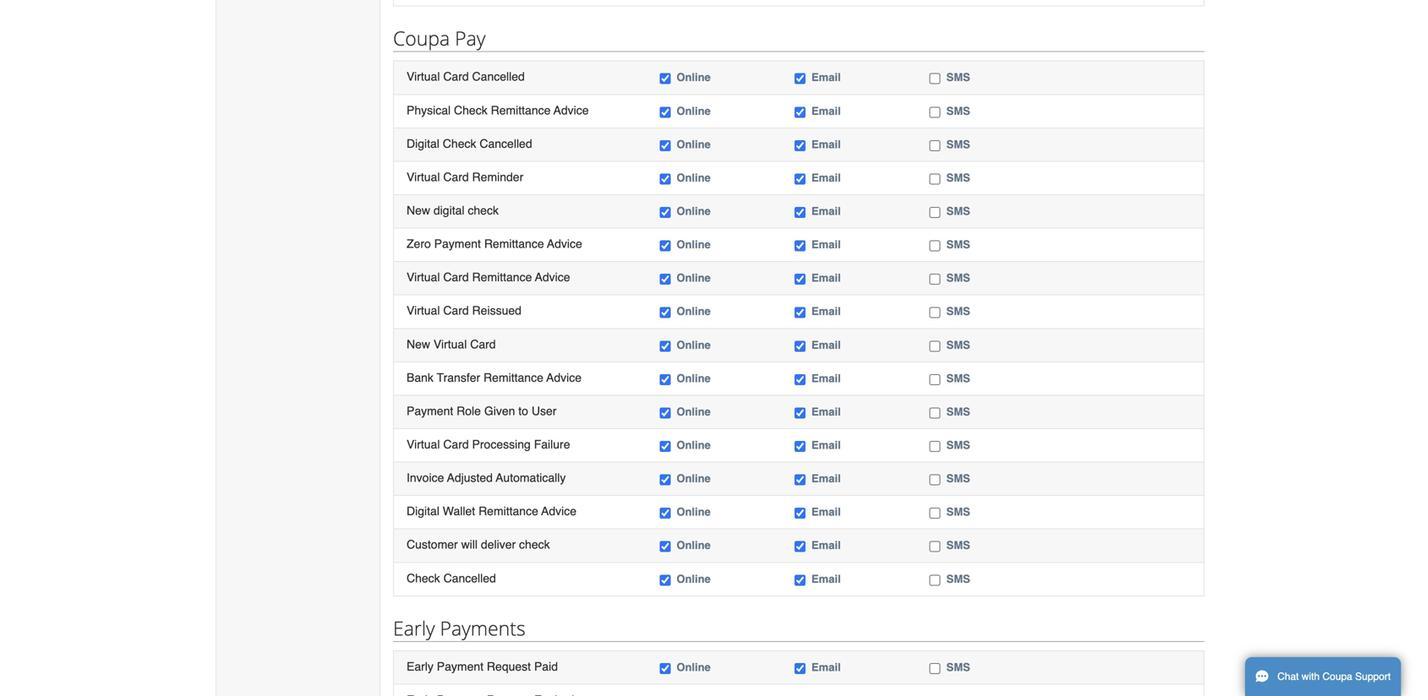 Task type: describe. For each thing, give the bounding box(es) containing it.
email for new digital check
[[812, 205, 841, 218]]

online for virtual card reminder
[[677, 172, 711, 184]]

new virtual card
[[407, 338, 496, 351]]

new for new virtual card
[[407, 338, 430, 351]]

wallet
[[443, 505, 475, 518]]

digital for digital check cancelled
[[407, 137, 440, 150]]

online for new virtual card
[[677, 339, 711, 352]]

request
[[487, 660, 531, 674]]

0 horizontal spatial check
[[468, 204, 499, 217]]

2 vertical spatial check
[[407, 572, 440, 585]]

email for early payment request paid
[[812, 661, 841, 674]]

email for digital wallet remittance advice
[[812, 506, 841, 519]]

online for invoice adjusted automatically
[[677, 473, 711, 485]]

online for digital check cancelled
[[677, 138, 711, 151]]

online for bank transfer remittance advice
[[677, 372, 711, 385]]

bank
[[407, 371, 434, 385]]

reissued
[[472, 304, 522, 318]]

online for physical check remittance advice
[[677, 105, 711, 117]]

customer
[[407, 538, 458, 552]]

virtual for virtual card cancelled
[[407, 70, 440, 83]]

early for early payments
[[393, 615, 435, 642]]

card for remittance
[[443, 271, 469, 284]]

virtual card remittance advice
[[407, 271, 570, 284]]

coupa inside button
[[1323, 671, 1353, 683]]

processing
[[472, 438, 531, 451]]

new digital check
[[407, 204, 499, 217]]

email for check cancelled
[[812, 573, 841, 586]]

online for virtual card processing failure
[[677, 439, 711, 452]]

early payment request paid
[[407, 660, 558, 674]]

online for virtual card reissued
[[677, 305, 711, 318]]

invoice
[[407, 471, 444, 485]]

online for early payment request paid
[[677, 661, 711, 674]]

virtual card reminder
[[407, 170, 524, 184]]

1 horizontal spatial check
[[519, 538, 550, 552]]

sms for new digital check
[[947, 205, 970, 218]]

with
[[1302, 671, 1320, 683]]

advice for virtual card remittance advice
[[535, 271, 570, 284]]

failure
[[534, 438, 570, 451]]

email for invoice adjusted automatically
[[812, 473, 841, 485]]

sms for virtual card reminder
[[947, 172, 970, 184]]

remittance for transfer
[[484, 371, 544, 385]]

payment role given to user
[[407, 404, 557, 418]]

email for virtual card cancelled
[[812, 71, 841, 84]]

customer will deliver check
[[407, 538, 550, 552]]

email for virtual card processing failure
[[812, 439, 841, 452]]

check cancelled
[[407, 572, 496, 585]]

physical check remittance advice
[[407, 103, 589, 117]]

user
[[532, 404, 557, 418]]

card for processing
[[443, 438, 469, 451]]

sms for virtual card remittance advice
[[947, 272, 970, 285]]

card for cancelled
[[443, 70, 469, 83]]

advice for physical check remittance advice
[[554, 103, 589, 117]]

sms for virtual card processing failure
[[947, 439, 970, 452]]

email for zero payment remittance advice
[[812, 238, 841, 251]]

virtual for virtual card processing failure
[[407, 438, 440, 451]]

virtual card cancelled
[[407, 70, 525, 83]]

virtual up transfer
[[434, 338, 467, 351]]

bank transfer remittance advice
[[407, 371, 582, 385]]

remittance for wallet
[[479, 505, 538, 518]]

sms for invoice adjusted automatically
[[947, 473, 970, 485]]

check for digital
[[443, 137, 476, 150]]

virtual card reissued
[[407, 304, 522, 318]]

email for physical check remittance advice
[[812, 105, 841, 117]]

sms for early payment request paid
[[947, 661, 970, 674]]

digital check cancelled
[[407, 137, 532, 150]]

zero
[[407, 237, 431, 251]]

reminder
[[472, 170, 524, 184]]

sms for digital check cancelled
[[947, 138, 970, 151]]



Task type: locate. For each thing, give the bounding box(es) containing it.
card down role
[[443, 438, 469, 451]]

virtual up the invoice
[[407, 438, 440, 451]]

virtual card processing failure
[[407, 438, 570, 451]]

1 vertical spatial coupa
[[1323, 671, 1353, 683]]

early for early payment request paid
[[407, 660, 434, 674]]

3 email from the top
[[812, 138, 841, 151]]

6 sms from the top
[[947, 238, 970, 251]]

2 sms from the top
[[947, 105, 970, 117]]

8 online from the top
[[677, 305, 711, 318]]

given
[[484, 404, 515, 418]]

digital down physical
[[407, 137, 440, 150]]

check down customer
[[407, 572, 440, 585]]

will
[[461, 538, 478, 552]]

cancelled up physical check remittance advice
[[472, 70, 525, 83]]

16 email from the top
[[812, 573, 841, 586]]

1 vertical spatial payment
[[407, 404, 453, 418]]

2 digital from the top
[[407, 505, 440, 518]]

payment down bank
[[407, 404, 453, 418]]

2 vertical spatial payment
[[437, 660, 484, 674]]

online for virtual card cancelled
[[677, 71, 711, 84]]

0 vertical spatial digital
[[407, 137, 440, 150]]

4 email from the top
[[812, 172, 841, 184]]

0 vertical spatial coupa
[[393, 25, 450, 51]]

chat with coupa support
[[1278, 671, 1391, 683]]

11 sms from the top
[[947, 406, 970, 418]]

4 sms from the top
[[947, 172, 970, 184]]

check up virtual card reminder
[[443, 137, 476, 150]]

13 email from the top
[[812, 473, 841, 485]]

payment down new digital check
[[434, 237, 481, 251]]

6 email from the top
[[812, 238, 841, 251]]

coupa left pay
[[393, 25, 450, 51]]

4 online from the top
[[677, 172, 711, 184]]

online for zero payment remittance advice
[[677, 238, 711, 251]]

virtual up new virtual card
[[407, 304, 440, 318]]

advice for bank transfer remittance advice
[[546, 371, 582, 385]]

online for digital wallet remittance advice
[[677, 506, 711, 519]]

0 vertical spatial check
[[454, 103, 488, 117]]

1 sms from the top
[[947, 71, 970, 84]]

9 online from the top
[[677, 339, 711, 352]]

digital
[[407, 137, 440, 150], [407, 505, 440, 518]]

12 email from the top
[[812, 439, 841, 452]]

check
[[454, 103, 488, 117], [443, 137, 476, 150], [407, 572, 440, 585]]

13 online from the top
[[677, 473, 711, 485]]

sms for check cancelled
[[947, 573, 970, 586]]

12 online from the top
[[677, 439, 711, 452]]

card for reissued
[[443, 304, 469, 318]]

online for customer will deliver check
[[677, 540, 711, 552]]

1 vertical spatial digital
[[407, 505, 440, 518]]

new
[[407, 204, 430, 217], [407, 338, 430, 351]]

11 email from the top
[[812, 406, 841, 418]]

remittance
[[491, 103, 551, 117], [484, 237, 544, 251], [472, 271, 532, 284], [484, 371, 544, 385], [479, 505, 538, 518]]

16 sms from the top
[[947, 573, 970, 586]]

chat
[[1278, 671, 1299, 683]]

sms for payment role given to user
[[947, 406, 970, 418]]

digital down the invoice
[[407, 505, 440, 518]]

10 email from the top
[[812, 372, 841, 385]]

None checkbox
[[660, 73, 671, 84], [930, 107, 941, 118], [795, 140, 806, 151], [795, 174, 806, 185], [795, 207, 806, 218], [930, 207, 941, 218], [930, 241, 941, 252], [660, 274, 671, 285], [660, 307, 671, 318], [930, 307, 941, 318], [660, 374, 671, 385], [795, 374, 806, 385], [930, 374, 941, 385], [795, 408, 806, 419], [930, 441, 941, 452], [660, 475, 671, 486], [930, 475, 941, 486], [660, 542, 671, 553], [795, 542, 806, 553], [930, 575, 941, 586], [660, 664, 671, 675], [660, 73, 671, 84], [930, 107, 941, 118], [795, 140, 806, 151], [795, 174, 806, 185], [795, 207, 806, 218], [930, 207, 941, 218], [930, 241, 941, 252], [660, 274, 671, 285], [660, 307, 671, 318], [930, 307, 941, 318], [660, 374, 671, 385], [795, 374, 806, 385], [930, 374, 941, 385], [795, 408, 806, 419], [930, 441, 941, 452], [660, 475, 671, 486], [930, 475, 941, 486], [660, 542, 671, 553], [795, 542, 806, 553], [930, 575, 941, 586], [660, 664, 671, 675]]

1 horizontal spatial coupa
[[1323, 671, 1353, 683]]

sms for zero payment remittance advice
[[947, 238, 970, 251]]

1 vertical spatial new
[[407, 338, 430, 351]]

payment down early payments
[[437, 660, 484, 674]]

2 new from the top
[[407, 338, 430, 351]]

remittance up digital check cancelled
[[491, 103, 551, 117]]

sms for virtual card reissued
[[947, 305, 970, 318]]

8 email from the top
[[812, 305, 841, 318]]

1 online from the top
[[677, 71, 711, 84]]

online
[[677, 71, 711, 84], [677, 105, 711, 117], [677, 138, 711, 151], [677, 172, 711, 184], [677, 205, 711, 218], [677, 238, 711, 251], [677, 272, 711, 285], [677, 305, 711, 318], [677, 339, 711, 352], [677, 372, 711, 385], [677, 406, 711, 418], [677, 439, 711, 452], [677, 473, 711, 485], [677, 506, 711, 519], [677, 540, 711, 552], [677, 573, 711, 586], [677, 661, 711, 674]]

new for new digital check
[[407, 204, 430, 217]]

1 new from the top
[[407, 204, 430, 217]]

virtual for virtual card reminder
[[407, 170, 440, 184]]

zero payment remittance advice
[[407, 237, 582, 251]]

email for bank transfer remittance advice
[[812, 372, 841, 385]]

email for virtual card reissued
[[812, 305, 841, 318]]

sms for bank transfer remittance advice
[[947, 372, 970, 385]]

remittance up deliver
[[479, 505, 538, 518]]

support
[[1356, 671, 1391, 683]]

online for payment role given to user
[[677, 406, 711, 418]]

sms
[[947, 71, 970, 84], [947, 105, 970, 117], [947, 138, 970, 151], [947, 172, 970, 184], [947, 205, 970, 218], [947, 238, 970, 251], [947, 272, 970, 285], [947, 305, 970, 318], [947, 339, 970, 352], [947, 372, 970, 385], [947, 406, 970, 418], [947, 439, 970, 452], [947, 473, 970, 485], [947, 506, 970, 519], [947, 540, 970, 552], [947, 573, 970, 586], [947, 661, 970, 674]]

card up new digital check
[[443, 170, 469, 184]]

early down early payments
[[407, 660, 434, 674]]

automatically
[[496, 471, 566, 485]]

1 email from the top
[[812, 71, 841, 84]]

0 horizontal spatial coupa
[[393, 25, 450, 51]]

online for check cancelled
[[677, 573, 711, 586]]

remittance for check
[[491, 103, 551, 117]]

payment for early
[[437, 660, 484, 674]]

5 sms from the top
[[947, 205, 970, 218]]

14 online from the top
[[677, 506, 711, 519]]

new up bank
[[407, 338, 430, 351]]

15 email from the top
[[812, 540, 841, 552]]

early
[[393, 615, 435, 642], [407, 660, 434, 674]]

advice
[[554, 103, 589, 117], [547, 237, 582, 251], [535, 271, 570, 284], [546, 371, 582, 385], [541, 505, 577, 518]]

early down "check cancelled"
[[393, 615, 435, 642]]

0 vertical spatial payment
[[434, 237, 481, 251]]

1 digital from the top
[[407, 137, 440, 150]]

card down pay
[[443, 70, 469, 83]]

None checkbox
[[795, 73, 806, 84], [930, 73, 941, 84], [660, 107, 671, 118], [795, 107, 806, 118], [660, 140, 671, 151], [930, 140, 941, 151], [660, 174, 671, 185], [930, 174, 941, 185], [660, 207, 671, 218], [660, 241, 671, 252], [795, 241, 806, 252], [795, 274, 806, 285], [930, 274, 941, 285], [795, 307, 806, 318], [660, 341, 671, 352], [795, 341, 806, 352], [930, 341, 941, 352], [660, 408, 671, 419], [930, 408, 941, 419], [660, 441, 671, 452], [795, 441, 806, 452], [795, 475, 806, 486], [660, 508, 671, 519], [795, 508, 806, 519], [930, 508, 941, 519], [930, 542, 941, 553], [660, 575, 671, 586], [795, 575, 806, 586], [795, 664, 806, 675], [930, 664, 941, 675], [795, 73, 806, 84], [930, 73, 941, 84], [660, 107, 671, 118], [795, 107, 806, 118], [660, 140, 671, 151], [930, 140, 941, 151], [660, 174, 671, 185], [930, 174, 941, 185], [660, 207, 671, 218], [660, 241, 671, 252], [795, 241, 806, 252], [795, 274, 806, 285], [930, 274, 941, 285], [795, 307, 806, 318], [660, 341, 671, 352], [795, 341, 806, 352], [930, 341, 941, 352], [660, 408, 671, 419], [930, 408, 941, 419], [660, 441, 671, 452], [795, 441, 806, 452], [795, 475, 806, 486], [660, 508, 671, 519], [795, 508, 806, 519], [930, 508, 941, 519], [930, 542, 941, 553], [660, 575, 671, 586], [795, 575, 806, 586], [795, 664, 806, 675], [930, 664, 941, 675]]

cancelled for virtual card cancelled
[[472, 70, 525, 83]]

early payments
[[393, 615, 526, 642]]

remittance up the to
[[484, 371, 544, 385]]

transfer
[[437, 371, 480, 385]]

payment for zero
[[434, 237, 481, 251]]

invoice adjusted automatically
[[407, 471, 566, 485]]

2 online from the top
[[677, 105, 711, 117]]

0 vertical spatial cancelled
[[472, 70, 525, 83]]

check
[[468, 204, 499, 217], [519, 538, 550, 552]]

email
[[812, 71, 841, 84], [812, 105, 841, 117], [812, 138, 841, 151], [812, 172, 841, 184], [812, 205, 841, 218], [812, 238, 841, 251], [812, 272, 841, 285], [812, 305, 841, 318], [812, 339, 841, 352], [812, 372, 841, 385], [812, 406, 841, 418], [812, 439, 841, 452], [812, 473, 841, 485], [812, 506, 841, 519], [812, 540, 841, 552], [812, 573, 841, 586], [812, 661, 841, 674]]

check right the digital
[[468, 204, 499, 217]]

0 vertical spatial new
[[407, 204, 430, 217]]

15 sms from the top
[[947, 540, 970, 552]]

3 sms from the top
[[947, 138, 970, 151]]

1 vertical spatial early
[[407, 660, 434, 674]]

virtual down zero
[[407, 271, 440, 284]]

6 online from the top
[[677, 238, 711, 251]]

advice for digital wallet remittance advice
[[541, 505, 577, 518]]

digital wallet remittance advice
[[407, 505, 577, 518]]

0 vertical spatial check
[[468, 204, 499, 217]]

check right deliver
[[519, 538, 550, 552]]

online for virtual card remittance advice
[[677, 272, 711, 285]]

17 online from the top
[[677, 661, 711, 674]]

email for digital check cancelled
[[812, 138, 841, 151]]

digital for digital wallet remittance advice
[[407, 505, 440, 518]]

check up digital check cancelled
[[454, 103, 488, 117]]

coupa right with
[[1323, 671, 1353, 683]]

0 vertical spatial early
[[393, 615, 435, 642]]

sms for digital wallet remittance advice
[[947, 506, 970, 519]]

digital
[[434, 204, 465, 217]]

remittance for card
[[472, 271, 532, 284]]

email for virtual card remittance advice
[[812, 272, 841, 285]]

pay
[[455, 25, 486, 51]]

physical
[[407, 103, 451, 117]]

10 online from the top
[[677, 372, 711, 385]]

card up virtual card reissued
[[443, 271, 469, 284]]

cancelled
[[472, 70, 525, 83], [480, 137, 532, 150], [443, 572, 496, 585]]

17 email from the top
[[812, 661, 841, 674]]

9 email from the top
[[812, 339, 841, 352]]

sms for physical check remittance advice
[[947, 105, 970, 117]]

role
[[457, 404, 481, 418]]

virtual up physical
[[407, 70, 440, 83]]

11 online from the top
[[677, 406, 711, 418]]

14 sms from the top
[[947, 506, 970, 519]]

virtual
[[407, 70, 440, 83], [407, 170, 440, 184], [407, 271, 440, 284], [407, 304, 440, 318], [434, 338, 467, 351], [407, 438, 440, 451]]

16 online from the top
[[677, 573, 711, 586]]

cancelled up the reminder at top
[[480, 137, 532, 150]]

check for physical
[[454, 103, 488, 117]]

email for customer will deliver check
[[812, 540, 841, 552]]

virtual for virtual card remittance advice
[[407, 271, 440, 284]]

sms for new virtual card
[[947, 339, 970, 352]]

cancelled down the will
[[443, 572, 496, 585]]

13 sms from the top
[[947, 473, 970, 485]]

7 email from the top
[[812, 272, 841, 285]]

12 sms from the top
[[947, 439, 970, 452]]

adjusted
[[447, 471, 493, 485]]

14 email from the top
[[812, 506, 841, 519]]

payment
[[434, 237, 481, 251], [407, 404, 453, 418], [437, 660, 484, 674]]

15 online from the top
[[677, 540, 711, 552]]

5 email from the top
[[812, 205, 841, 218]]

1 vertical spatial check
[[519, 538, 550, 552]]

payments
[[440, 615, 526, 642]]

online for new digital check
[[677, 205, 711, 218]]

to
[[518, 404, 528, 418]]

5 online from the top
[[677, 205, 711, 218]]

sms for customer will deliver check
[[947, 540, 970, 552]]

9 sms from the top
[[947, 339, 970, 352]]

10 sms from the top
[[947, 372, 970, 385]]

advice for zero payment remittance advice
[[547, 237, 582, 251]]

chat with coupa support button
[[1245, 658, 1401, 697]]

2 vertical spatial cancelled
[[443, 572, 496, 585]]

email for new virtual card
[[812, 339, 841, 352]]

17 sms from the top
[[947, 661, 970, 674]]

email for payment role given to user
[[812, 406, 841, 418]]

3 online from the top
[[677, 138, 711, 151]]

email for virtual card reminder
[[812, 172, 841, 184]]

coupa pay
[[393, 25, 486, 51]]

virtual up the digital
[[407, 170, 440, 184]]

remittance up virtual card remittance advice
[[484, 237, 544, 251]]

new left the digital
[[407, 204, 430, 217]]

card for reminder
[[443, 170, 469, 184]]

8 sms from the top
[[947, 305, 970, 318]]

7 sms from the top
[[947, 272, 970, 285]]

remittance for payment
[[484, 237, 544, 251]]

virtual for virtual card reissued
[[407, 304, 440, 318]]

1 vertical spatial check
[[443, 137, 476, 150]]

7 online from the top
[[677, 272, 711, 285]]

card up new virtual card
[[443, 304, 469, 318]]

1 vertical spatial cancelled
[[480, 137, 532, 150]]

cancelled for digital check cancelled
[[480, 137, 532, 150]]

card up bank transfer remittance advice at the left bottom of page
[[470, 338, 496, 351]]

card
[[443, 70, 469, 83], [443, 170, 469, 184], [443, 271, 469, 284], [443, 304, 469, 318], [470, 338, 496, 351], [443, 438, 469, 451]]

paid
[[534, 660, 558, 674]]

coupa
[[393, 25, 450, 51], [1323, 671, 1353, 683]]

remittance up reissued
[[472, 271, 532, 284]]

sms for virtual card cancelled
[[947, 71, 970, 84]]

2 email from the top
[[812, 105, 841, 117]]

deliver
[[481, 538, 516, 552]]



Task type: vqa. For each thing, say whether or not it's contained in the screenshot.
Virtual Card Reminder 'Online'
yes



